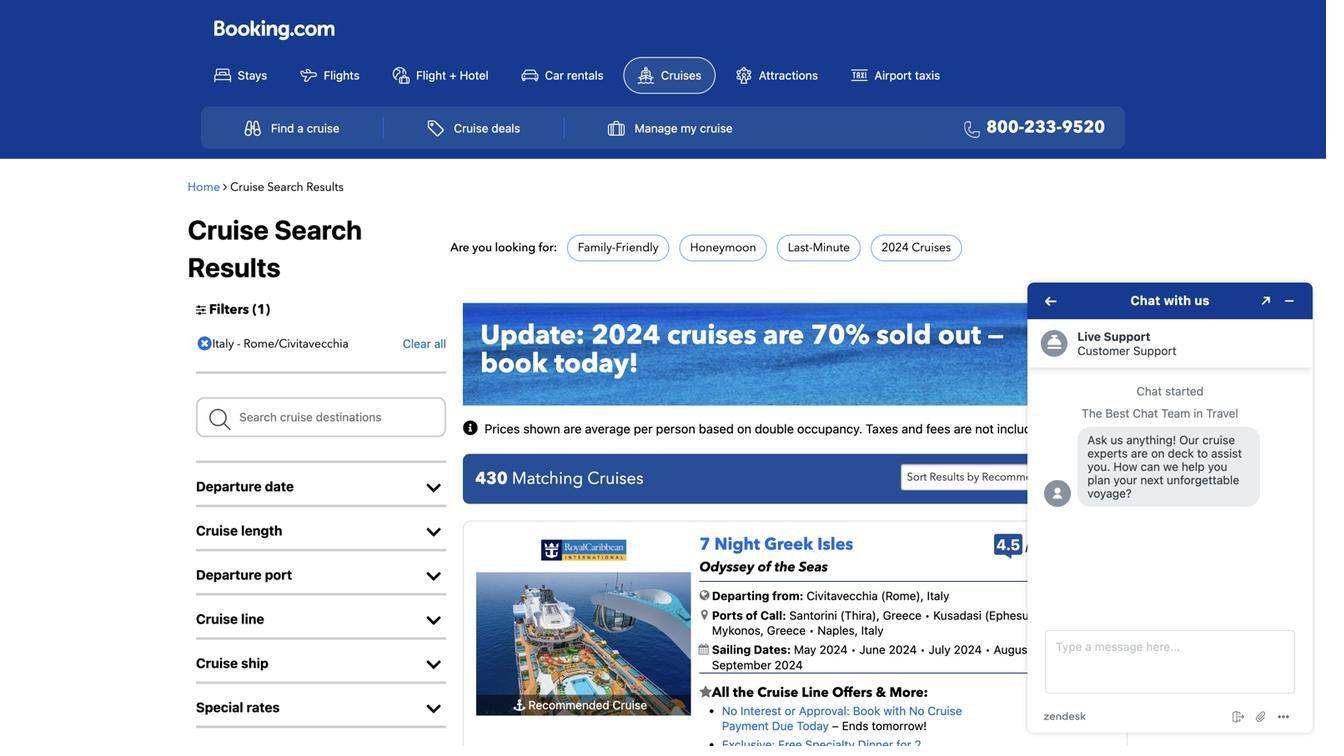 Task type: describe. For each thing, give the bounding box(es) containing it.
a
[[297, 121, 304, 135]]

4.5 /
[[997, 536, 1029, 554]]

70%
[[811, 317, 870, 354]]

2 horizontal spatial results
[[930, 470, 965, 485]]

car rentals
[[545, 69, 604, 82]]

2 horizontal spatial are
[[954, 422, 972, 436]]

ports
[[712, 609, 743, 623]]

233-
[[1024, 116, 1062, 139]]

santorini (thira), greece • kusadasi (ephesus), turkey mykonos, greece • naples, italy
[[712, 609, 1085, 638]]

airport taxis
[[875, 69, 940, 82]]

&
[[876, 684, 886, 703]]

kusadasi
[[934, 609, 982, 623]]

airport taxis link
[[838, 58, 954, 93]]

or
[[785, 704, 796, 718]]

rates
[[247, 700, 280, 716]]

flight
[[416, 69, 446, 82]]

sailing dates:
[[712, 643, 794, 657]]

more:
[[890, 684, 928, 703]]

prices shown are average per person based on double occupancy. taxes and fees are not included.
[[485, 422, 1050, 436]]

departing
[[712, 589, 770, 603]]

payment
[[722, 720, 769, 733]]

1 vertical spatial greece
[[767, 624, 806, 638]]

2 horizontal spatial italy
[[927, 589, 950, 603]]

car
[[545, 69, 564, 82]]

prices shown are average per person based on double occupancy. taxes and fees are not included. element
[[485, 422, 1050, 436]]

chevron down image for departure date
[[421, 480, 446, 497]]

cruise left length
[[196, 523, 238, 539]]

family-friendly
[[578, 240, 659, 256]]

may 2024 • june 2024 • july 2024 • august 2024 • september 2024
[[712, 643, 1072, 672]]

no interest or approval: book with no cruise payment due today link
[[722, 704, 962, 733]]

2024 cruises link
[[882, 240, 951, 256]]

chevron down image for cruise ship
[[421, 657, 446, 674]]

map marker image
[[701, 609, 708, 621]]

dates:
[[754, 643, 791, 657]]

mykonos,
[[712, 624, 764, 638]]

chevron down image for departure port
[[421, 568, 446, 585]]

cruises
[[667, 317, 757, 354]]

0 vertical spatial search
[[267, 179, 303, 195]]

none field inside update: 2024 cruises are 70% sold out — book today! main content
[[196, 397, 446, 437]]

ports of call:
[[712, 609, 787, 623]]

430 matching cruises
[[476, 467, 644, 490]]

clear
[[403, 337, 431, 351]]

taxis
[[915, 69, 940, 82]]

chevron down image for cruise length
[[421, 524, 446, 541]]

800-233-9520 link
[[957, 116, 1105, 140]]

• left 'june'
[[851, 643, 856, 657]]

prices
[[485, 422, 520, 436]]

last-minute
[[788, 240, 850, 256]]

manage my cruise
[[635, 121, 733, 135]]

honeymoon link
[[690, 240, 756, 256]]

4.5
[[997, 536, 1020, 554]]

)
[[266, 301, 270, 319]]

italy inside santorini (thira), greece • kusadasi (ephesus), turkey mykonos, greece • naples, italy
[[861, 624, 884, 638]]

may
[[794, 643, 816, 657]]

minute
[[813, 240, 850, 256]]

no interest or approval: book with no cruise payment due today
[[722, 704, 962, 733]]

Search cruise destinations text field
[[196, 397, 446, 437]]

cruise for find a cruise
[[307, 121, 340, 135]]

1 no from the left
[[722, 704, 738, 718]]

1 vertical spatial of
[[746, 609, 758, 623]]

find a cruise link
[[226, 112, 358, 144]]

last-minute link
[[788, 240, 850, 256]]

occupancy.
[[797, 422, 863, 436]]

last-
[[788, 240, 813, 256]]

flight + hotel link
[[380, 58, 502, 93]]

(ephesus),
[[985, 609, 1043, 623]]

turkey
[[1046, 609, 1082, 623]]

recommended cruise
[[529, 699, 647, 713]]

manage my cruise button
[[590, 112, 751, 144]]

0 horizontal spatial the
[[733, 684, 754, 703]]

star image
[[700, 686, 712, 700]]

odyssey
[[700, 558, 755, 577]]

chevron down image for cruise line
[[421, 613, 446, 629]]

greek
[[764, 533, 813, 556]]

sort
[[907, 470, 927, 485]]

taxes
[[866, 422, 898, 436]]

cruise ship
[[196, 656, 269, 671]]

person
[[656, 422, 696, 436]]

departing from: civitavecchia (rome), italy
[[712, 589, 950, 603]]

and
[[902, 422, 923, 436]]

family-friendly link
[[578, 240, 659, 256]]

car rentals link
[[508, 58, 617, 93]]

departure for departure port
[[196, 567, 262, 583]]

/
[[1026, 539, 1029, 553]]

(thira),
[[841, 609, 880, 623]]

• down turkey
[[1066, 643, 1072, 657]]

interest
[[741, 704, 782, 718]]

1 vertical spatial results
[[188, 252, 281, 283]]

filters
[[209, 301, 249, 319]]

1 horizontal spatial recommended
[[982, 470, 1058, 485]]

info label image
[[463, 421, 481, 437]]

the inside 7 night greek isles odyssey of the seas
[[775, 558, 796, 577]]

clear all
[[403, 337, 446, 351]]

ends
[[842, 720, 869, 733]]

7 night greek isles odyssey of the seas
[[700, 533, 854, 577]]

0 vertical spatial greece
[[883, 609, 922, 623]]

cruise down angle right icon
[[188, 214, 269, 246]]

cruise right angle right icon
[[230, 179, 264, 195]]

flight + hotel
[[416, 69, 489, 82]]

you
[[472, 240, 492, 256]]

sliders image
[[196, 304, 206, 316]]

cruise left star icon
[[613, 699, 647, 713]]

sold
[[877, 317, 932, 354]]

with
[[884, 704, 906, 718]]

per
[[634, 422, 653, 436]]

2 no from the left
[[909, 704, 925, 718]]



Task type: locate. For each thing, give the bounding box(es) containing it.
sailing
[[712, 643, 751, 657]]

update:
[[481, 317, 585, 354]]

cruise inside find a cruise link
[[307, 121, 340, 135]]

departure port
[[196, 567, 292, 583]]

of down the 'greek'
[[758, 558, 771, 577]]

cruises link
[[624, 57, 716, 94]]

no down all
[[722, 704, 738, 718]]

june
[[860, 643, 886, 657]]

0 horizontal spatial italy
[[212, 336, 234, 352]]

• left july
[[920, 643, 926, 657]]

• left august
[[985, 643, 991, 657]]

honeymoon
[[690, 240, 756, 256]]

globe image
[[700, 590, 710, 602]]

departure
[[196, 479, 262, 495], [196, 567, 262, 583]]

search inside cruise search results
[[274, 214, 362, 246]]

are left 70%
[[763, 317, 804, 354]]

the down the 'greek'
[[775, 558, 796, 577]]

cruise right a
[[307, 121, 340, 135]]

cruise down the more:
[[928, 704, 962, 718]]

chevron down image for special rates
[[421, 701, 446, 718]]

of inside 7 night greek isles odyssey of the seas
[[758, 558, 771, 577]]

results down find a cruise
[[306, 179, 344, 195]]

–
[[832, 720, 839, 733]]

special
[[196, 700, 243, 716]]

1 horizontal spatial the
[[775, 558, 796, 577]]

1 horizontal spatial results
[[306, 179, 344, 195]]

booking.com home image
[[214, 19, 335, 41]]

my
[[681, 121, 697, 135]]

1 horizontal spatial cruise
[[700, 121, 733, 135]]

0 vertical spatial results
[[306, 179, 344, 195]]

cruise line
[[196, 611, 264, 627]]

recommended
[[982, 470, 1058, 485], [529, 699, 610, 713]]

recommended right "anchor" image
[[529, 699, 610, 713]]

greece
[[883, 609, 922, 623], [767, 624, 806, 638]]

None field
[[196, 397, 446, 437]]

chevron down image
[[421, 480, 446, 497], [421, 524, 446, 541], [421, 701, 446, 718]]

line
[[241, 611, 264, 627]]

departure up cruise length at the bottom of the page
[[196, 479, 262, 495]]

royal caribbean image
[[541, 540, 626, 561]]

-
[[237, 336, 241, 352]]

italy up kusadasi at bottom
[[927, 589, 950, 603]]

1 horizontal spatial are
[[763, 317, 804, 354]]

1 horizontal spatial no
[[909, 704, 925, 718]]

seas
[[799, 558, 828, 577]]

3 chevron down image from the top
[[421, 657, 446, 674]]

+
[[449, 69, 457, 82]]

0 horizontal spatial results
[[188, 252, 281, 283]]

attractions
[[759, 69, 818, 82]]

home link
[[188, 179, 220, 195]]

attractions link
[[722, 58, 832, 93]]

0 vertical spatial chevron down image
[[421, 568, 446, 585]]

find
[[271, 121, 294, 135]]

looking
[[495, 240, 536, 256]]

italy left -
[[212, 336, 234, 352]]

cruise left deals
[[454, 121, 489, 135]]

greece down (rome),
[[883, 609, 922, 623]]

fees
[[926, 422, 951, 436]]

santorini
[[790, 609, 837, 623]]

italy up 'june'
[[861, 624, 884, 638]]

1 departure from the top
[[196, 479, 262, 495]]

departure up cruise line
[[196, 567, 262, 583]]

average
[[585, 422, 631, 436]]

0 vertical spatial cruise search results
[[230, 179, 344, 195]]

are
[[763, 317, 804, 354], [564, 422, 582, 436], [954, 422, 972, 436]]

0 horizontal spatial cruise
[[307, 121, 340, 135]]

rome/civitavecchia
[[244, 336, 349, 352]]

2 vertical spatial results
[[930, 470, 965, 485]]

are you looking for:
[[450, 240, 557, 256]]

1 vertical spatial italy
[[927, 589, 950, 603]]

1 vertical spatial chevron down image
[[421, 524, 446, 541]]

all the cruise line offers & more:
[[712, 684, 928, 703]]

2 cruise from the left
[[700, 121, 733, 135]]

1 vertical spatial search
[[274, 214, 362, 246]]

night
[[715, 533, 760, 556]]

1 cruise from the left
[[307, 121, 340, 135]]

1 vertical spatial departure
[[196, 567, 262, 583]]

—
[[988, 317, 1004, 354]]

cruise up or
[[758, 684, 799, 703]]

430
[[476, 467, 508, 490]]

special rates
[[196, 700, 280, 716]]

anchor image
[[514, 700, 525, 712]]

of up mykonos,
[[746, 609, 758, 623]]

1 chevron down image from the top
[[421, 480, 446, 497]]

family-
[[578, 240, 616, 256]]

cruise inside no interest or approval: book with no cruise payment due today
[[928, 704, 962, 718]]

offers
[[832, 684, 873, 703]]

the
[[775, 558, 796, 577], [733, 684, 754, 703]]

0 vertical spatial the
[[775, 558, 796, 577]]

chevron down image
[[421, 568, 446, 585], [421, 613, 446, 629], [421, 657, 446, 674]]

0 horizontal spatial no
[[722, 704, 738, 718]]

0 horizontal spatial are
[[564, 422, 582, 436]]

0 vertical spatial departure
[[196, 479, 262, 495]]

0 vertical spatial of
[[758, 558, 771, 577]]

cruise search results up )
[[188, 214, 362, 283]]

are right shown
[[564, 422, 582, 436]]

airport
[[875, 69, 912, 82]]

matching
[[512, 467, 583, 490]]

2024 cruises
[[882, 240, 951, 256]]

times circle image
[[194, 332, 216, 356]]

approval:
[[799, 704, 850, 718]]

today
[[797, 720, 829, 733]]

cruise inside travel menu navigation
[[454, 121, 489, 135]]

based
[[699, 422, 734, 436]]

cruise search results down find
[[230, 179, 344, 195]]

cruise inside manage my cruise dropdown button
[[700, 121, 733, 135]]

cruise right the my
[[700, 121, 733, 135]]

0 horizontal spatial greece
[[767, 624, 806, 638]]

cruise left ship
[[196, 656, 238, 671]]

naples,
[[818, 624, 858, 638]]

results up "filters"
[[188, 252, 281, 283]]

angle right image
[[223, 181, 227, 193]]

departure date
[[196, 479, 294, 495]]

recommended right by
[[982, 470, 1058, 485]]

0 vertical spatial recommended
[[982, 470, 1058, 485]]

included.
[[997, 422, 1050, 436]]

2024 inside the update: 2024 cruises are 70% sold out — book today!
[[592, 317, 661, 354]]

calendar image
[[699, 645, 709, 655]]

greece down call:
[[767, 624, 806, 638]]

stays
[[238, 69, 267, 82]]

travel menu navigation
[[201, 106, 1125, 149]]

clear all link
[[403, 333, 446, 355]]

are left not
[[954, 422, 972, 436]]

italy
[[212, 336, 234, 352], [927, 589, 950, 603], [861, 624, 884, 638]]

2 departure from the top
[[196, 567, 262, 583]]

0 vertical spatial chevron down image
[[421, 480, 446, 497]]

sort results by recommended cruises
[[907, 470, 1098, 485]]

filters ( 1 )
[[209, 301, 270, 319]]

1 vertical spatial the
[[733, 684, 754, 703]]

the right all
[[733, 684, 754, 703]]

0 vertical spatial italy
[[212, 336, 234, 352]]

line
[[802, 684, 829, 703]]

for:
[[539, 240, 557, 256]]

book
[[853, 704, 881, 718]]

shown
[[523, 422, 560, 436]]

update: 2024 cruises are 70% sold out — book today!
[[481, 317, 1004, 382]]

2 chevron down image from the top
[[421, 613, 446, 629]]

all
[[712, 684, 730, 703]]

• down "santorini"
[[809, 624, 815, 638]]

port
[[265, 567, 292, 583]]

1 vertical spatial cruise search results
[[188, 214, 362, 283]]

ship
[[241, 656, 269, 671]]

no down the more:
[[909, 704, 925, 718]]

1 vertical spatial chevron down image
[[421, 613, 446, 629]]

results
[[306, 179, 344, 195], [188, 252, 281, 283], [930, 470, 965, 485]]

are inside the update: 2024 cruises are 70% sold out — book today!
[[763, 317, 804, 354]]

odyssey of the seas image
[[476, 573, 691, 716]]

hotel
[[460, 69, 489, 82]]

cruise for manage my cruise
[[700, 121, 733, 135]]

•
[[925, 609, 930, 623], [809, 624, 815, 638], [851, 643, 856, 657], [920, 643, 926, 657], [985, 643, 991, 657], [1066, 643, 1072, 657]]

all
[[434, 337, 446, 351]]

– ends tomorrow!
[[829, 720, 927, 733]]

800-233-9520
[[987, 116, 1105, 139]]

by
[[967, 470, 979, 485]]

departure for departure date
[[196, 479, 262, 495]]

flights link
[[287, 58, 373, 93]]

find a cruise
[[271, 121, 340, 135]]

2 vertical spatial chevron down image
[[421, 701, 446, 718]]

1 chevron down image from the top
[[421, 568, 446, 585]]

3 chevron down image from the top
[[421, 701, 446, 718]]

(rome),
[[881, 589, 924, 603]]

1 horizontal spatial italy
[[861, 624, 884, 638]]

• left kusadasi at bottom
[[925, 609, 930, 623]]

2 vertical spatial italy
[[861, 624, 884, 638]]

friendly
[[616, 240, 659, 256]]

cruise left line
[[196, 611, 238, 627]]

2 vertical spatial chevron down image
[[421, 657, 446, 674]]

1 vertical spatial recommended
[[529, 699, 610, 713]]

0 horizontal spatial recommended
[[529, 699, 610, 713]]

1 horizontal spatial greece
[[883, 609, 922, 623]]

cruises
[[661, 69, 702, 82], [912, 240, 951, 256], [587, 467, 644, 490], [1061, 470, 1098, 485]]

update: 2024 cruises are 70% sold out — book today! main content
[[179, 167, 1147, 747]]

results left by
[[930, 470, 965, 485]]

(
[[252, 301, 257, 319]]

tomorrow!
[[872, 720, 927, 733]]

september
[[712, 659, 772, 672]]

book today!
[[481, 346, 639, 382]]

2 chevron down image from the top
[[421, 524, 446, 541]]



Task type: vqa. For each thing, say whether or not it's contained in the screenshot.
cruiseline.com logo
no



